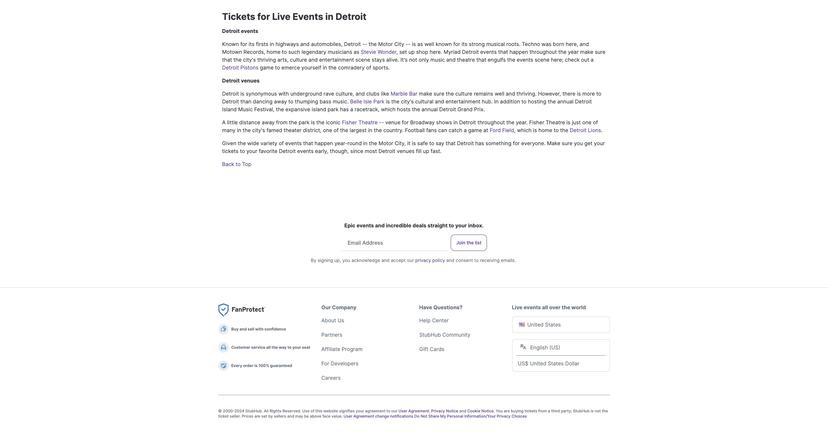 Task type: locate. For each thing, give the bounding box(es) containing it.
not inside , set up shop here. myriad detroit events that happen throughout the year make sure that the city's thriving arts, culture and entertainment scene stays alive. it's not only music and theatre that engulfs the events scene here; check out a detroit pistons game to emerce yourself in the comradery of sports.
[[409, 57, 417, 63]]

0 vertical spatial make
[[581, 49, 594, 55]]

with right sell
[[255, 327, 264, 332]]

by signing up, you acknowledge and accept our privacy policy and consent to receiving emails.
[[311, 258, 516, 263]]

-
[[363, 41, 365, 47], [365, 41, 367, 47], [406, 41, 408, 47], [408, 41, 411, 47], [379, 119, 382, 126], [382, 119, 384, 126]]

0 vertical spatial tickets
[[222, 148, 239, 154]]

0 horizontal spatial all
[[266, 345, 271, 350]]

say
[[436, 140, 445, 147]]

1 vertical spatial has
[[476, 140, 484, 147]]

developers
[[331, 361, 359, 367]]

united down live events all over the world
[[528, 322, 544, 328]]

tickets
[[222, 11, 255, 22]]

1 vertical spatial ,
[[514, 127, 516, 134]]

0 vertical spatial with
[[279, 90, 289, 97]]

, set up shop here. myriad detroit events that happen throughout the year make sure that the city's thriving arts, culture and entertainment scene stays alive. it's not only music and theatre that engulfs the events scene here; check out a detroit pistons game to emerce yourself in the comradery of sports.
[[222, 49, 606, 71]]

share
[[429, 414, 440, 419]]

many
[[222, 127, 236, 134]]

1 theatre from the left
[[359, 119, 378, 126]]

a left third
[[548, 409, 551, 414]]

one down iconic
[[323, 127, 332, 134]]

careers link
[[322, 375, 341, 381]]

fisher theatre link
[[342, 119, 378, 126]]

detroit venues
[[222, 77, 260, 84]]

music
[[238, 106, 253, 113]]

city's down marble bar "link"
[[401, 98, 414, 105]]

tickets
[[222, 148, 239, 154], [525, 409, 538, 414]]

0 vertical spatial as
[[418, 41, 423, 47]]

a inside -- venue for broadway shows in detroit throughout the year. fisher theatre is just one of many in the city's famed theater district, one of the largest in the country. football fans can catch a game at
[[464, 127, 467, 134]]

motor inside given the wide variety of events that happen year-round in the motor city, it is safe to say that detroit has something for everyone. make sure you get your tickets to your favorite detroit events early, though, since most detroit venues fill up fast.
[[379, 140, 393, 147]]

as up shop
[[418, 41, 423, 47]]

throughout up the ford in the top of the page
[[478, 119, 505, 126]]

and right 'policy'
[[447, 258, 455, 263]]

1 horizontal spatial tickets
[[525, 409, 538, 414]]

your left seat
[[293, 345, 301, 350]]

1 horizontal spatial scene
[[535, 57, 550, 63]]

like
[[381, 90, 389, 97]]

language_20x20 image
[[520, 344, 527, 350]]

not right party;
[[595, 409, 601, 414]]

up inside given the wide variety of events that happen year-round in the motor city, it is safe to say that detroit has something for everyone. make sure you get your tickets to your favorite detroit events early, though, since most detroit venues fill up fast.
[[423, 148, 430, 154]]

2000-
[[223, 409, 235, 414]]

over
[[550, 304, 561, 311]]

0 vertical spatial stubhub
[[420, 332, 441, 338]]

0 horizontal spatial you
[[343, 258, 350, 263]]

to inside known for its firsts in highways and automobiles, detroit -- the motor city -- is as well known for its strong musical roots. techno was born here, and motown records, home to such legendary musicians as
[[282, 49, 287, 55]]

privacy down you
[[497, 414, 511, 419]]

events right epic
[[357, 222, 374, 229]]

0 horizontal spatial scene
[[356, 57, 371, 63]]

of up lions
[[593, 119, 598, 126]]

by
[[311, 258, 317, 263]]

in right largest
[[368, 127, 373, 134]]

city's inside , set up shop here. myriad detroit events that happen throughout the year make sure that the city's thriving arts, culture and entertainment scene stays alive. it's not only music and theatre that engulfs the events scene here; check out a detroit pistons game to emerce yourself in the comradery of sports.
[[243, 57, 256, 63]]

1 vertical spatial not
[[595, 409, 601, 414]]

0 horizontal spatial has
[[340, 106, 349, 113]]

not
[[421, 414, 428, 419]]

entertainment inside , set up shop here. myriad detroit events that happen throughout the year make sure that the city's thriving arts, culture and entertainment scene stays alive. it's not only music and theatre that engulfs the events scene here; check out a detroit pistons game to emerce yourself in the comradery of sports.
[[319, 57, 354, 63]]

back
[[222, 161, 234, 168]]

, up share
[[429, 409, 430, 414]]

user
[[399, 409, 408, 414], [344, 414, 353, 419]]

0 vertical spatial throughout
[[530, 49, 557, 55]]

hosts
[[397, 106, 411, 113]]

1 horizontal spatial up
[[423, 148, 430, 154]]

up left shop
[[409, 49, 415, 55]]

live
[[272, 11, 291, 22], [512, 304, 523, 311]]

1 horizontal spatial its
[[462, 41, 468, 47]]

0 vertical spatial set
[[400, 49, 407, 55]]

2 horizontal spatial sure
[[595, 49, 606, 55]]

comradery
[[338, 64, 365, 71]]

belle isle park
[[350, 98, 385, 105]]

for right venue
[[402, 119, 409, 126]]

tickets up choices
[[525, 409, 538, 414]]

the inside . you are buying tickets from a third party; stubhub is not the ticket seller. prices are set by sellers and may be above face value.
[[602, 409, 608, 414]]

of right variety
[[279, 140, 284, 147]]

make up out at the top right of page
[[581, 49, 594, 55]]

0 vertical spatial venues
[[241, 77, 260, 84]]

venues down the it on the left of page
[[397, 148, 415, 154]]

100%
[[259, 364, 269, 368]]

0 horizontal spatial culture
[[290, 57, 307, 63]]

stevie
[[361, 49, 376, 55]]

make sure the culture remains well and thriving. however, there is more to detroit than dancing away to thumping bass music.
[[222, 90, 602, 105]]

fast.
[[431, 148, 442, 154]]

0 horizontal spatial make
[[419, 90, 432, 97]]

detroit inside make sure the culture remains well and thriving. however, there is more to detroit than dancing away to thumping bass music.
[[222, 98, 239, 105]]

, down city
[[397, 49, 398, 55]]

is left the more
[[577, 90, 581, 97]]

privacy notice link
[[431, 409, 459, 414]]

all for over
[[543, 304, 548, 311]]

all right service
[[266, 345, 271, 350]]

0 vertical spatial live
[[272, 11, 291, 22]]

for right the tickets
[[258, 11, 270, 22]]

bar
[[409, 90, 418, 97]]

choices
[[512, 414, 527, 419]]

guaranteed
[[270, 364, 292, 368]]

city's
[[243, 57, 256, 63], [401, 98, 414, 105], [252, 127, 265, 134]]

1 horizontal spatial privacy
[[497, 414, 511, 419]]

from up famed
[[276, 119, 288, 126]]

city's inside -- venue for broadway shows in detroit throughout the year. fisher theatre is just one of many in the city's famed theater district, one of the largest in the country. football fans can catch a game at
[[252, 127, 265, 134]]

1 vertical spatial venues
[[397, 148, 415, 154]]

2 vertical spatial sure
[[562, 140, 573, 147]]

sure inside , set up shop here. myriad detroit events that happen throughout the year make sure that the city's thriving arts, culture and entertainment scene stays alive. it's not only music and theatre that engulfs the events scene here; check out a detroit pistons game to emerce yourself in the comradery of sports.
[[595, 49, 606, 55]]

park down music.
[[328, 106, 339, 113]]

motor for city,
[[379, 140, 393, 147]]

1 horizontal spatial home
[[539, 127, 553, 134]]

and down reserved.
[[287, 414, 294, 419]]

away up famed
[[262, 119, 275, 126]]

our
[[407, 258, 414, 263], [392, 409, 398, 414]]

theatre up ford field , which is home to the detroit lions .
[[546, 119, 565, 126]]

states down the (us)
[[548, 361, 564, 367]]

1 horizontal spatial with
[[279, 90, 289, 97]]

0 horizontal spatial its
[[249, 41, 255, 47]]

city's inside is the city's cultural and entertainment hub. in addition to hosting the annual detroit island music festival, the expansive island park has a racetrack, which hosts the annual detroit grand prix.
[[401, 98, 414, 105]]

0 vertical spatial away
[[274, 98, 287, 105]]

your right signifies
[[356, 409, 364, 414]]

game down "thriving"
[[260, 64, 274, 71]]

0 horizontal spatial privacy
[[431, 409, 445, 414]]

agreement up do in the right bottom of the page
[[409, 409, 429, 414]]

from
[[276, 119, 288, 126], [539, 409, 547, 414]]

0 horizontal spatial entertainment
[[319, 57, 354, 63]]

with for confidence
[[255, 327, 264, 332]]

and down legendary
[[309, 57, 318, 63]]

1 horizontal spatial annual
[[558, 98, 574, 105]]

tickets inside . you are buying tickets from a third party; stubhub is not the ticket seller. prices are set by sellers and may be above face value.
[[525, 409, 538, 414]]

scene
[[356, 57, 371, 63], [535, 57, 550, 63]]

is inside make sure the culture remains well and thriving. however, there is more to detroit than dancing away to thumping bass music.
[[577, 90, 581, 97]]

well inside make sure the culture remains well and thriving. however, there is more to detroit than dancing away to thumping bass music.
[[495, 90, 505, 97]]

from left third
[[539, 409, 547, 414]]

annual down cultural
[[422, 106, 438, 113]]

grand
[[458, 106, 473, 113]]

clubs
[[367, 90, 380, 97]]

1 vertical spatial happen
[[315, 140, 333, 147]]

famed
[[267, 127, 282, 134]]

is right the it on the left of page
[[412, 140, 416, 147]]

are down "stubhub."
[[255, 414, 261, 419]]

0 horizontal spatial are
[[255, 414, 261, 419]]

set inside . you are buying tickets from a third party; stubhub is not the ticket seller. prices are set by sellers and may be above face value.
[[262, 414, 267, 419]]

1 horizontal spatial you
[[574, 140, 583, 147]]

straight
[[428, 222, 448, 229]]

2 its from the left
[[462, 41, 468, 47]]

detroit inside known for its firsts in highways and automobiles, detroit -- the motor city -- is as well known for its strong musical roots. techno was born here, and motown records, home to such legendary musicians as
[[344, 41, 361, 47]]

has down music.
[[340, 106, 349, 113]]

stevie wonder
[[361, 49, 397, 55]]

happen
[[510, 49, 528, 55], [315, 140, 333, 147]]

cookie notice link
[[468, 409, 494, 414]]

island
[[222, 106, 237, 113]]

united
[[528, 322, 544, 328], [530, 361, 547, 367]]

1 vertical spatial you
[[343, 258, 350, 263]]

one
[[583, 119, 592, 126], [323, 127, 332, 134]]

0 horizontal spatial happen
[[315, 140, 333, 147]]

agreement
[[409, 409, 429, 414], [354, 414, 374, 419]]

1 vertical spatial sure
[[434, 90, 445, 97]]

set inside , set up shop here. myriad detroit events that happen throughout the year make sure that the city's thriving arts, culture and entertainment scene stays alive. it's not only music and theatre that engulfs the events scene here; check out a detroit pistons game to emerce yourself in the comradery of sports.
[[400, 49, 407, 55]]

of inside given the wide variety of events that happen year-round in the motor city, it is safe to say that detroit has something for everyone. make sure you get your tickets to your favorite detroit events early, though, since most detroit venues fill up fast.
[[279, 140, 284, 147]]

is left just
[[567, 119, 571, 126]]

a right out at the top right of page
[[591, 57, 594, 63]]

music.
[[333, 98, 349, 105]]

of down iconic
[[334, 127, 339, 134]]

has for park
[[340, 106, 349, 113]]

0 horizontal spatial one
[[323, 127, 332, 134]]

0 vertical spatial not
[[409, 57, 417, 63]]

0 horizontal spatial notice
[[446, 409, 459, 414]]

1 horizontal spatial sure
[[562, 140, 573, 147]]

a down belle
[[350, 106, 353, 113]]

1 vertical spatial make
[[419, 90, 432, 97]]

and right the here,
[[580, 41, 589, 47]]

2 vertical spatial city's
[[252, 127, 265, 134]]

sure right 'bar' at the top
[[434, 90, 445, 97]]

stubhub right party;
[[573, 409, 590, 414]]

for down field
[[513, 140, 520, 147]]

tickets down given
[[222, 148, 239, 154]]

has down at
[[476, 140, 484, 147]]

program
[[342, 346, 363, 353]]

throughout
[[530, 49, 557, 55], [478, 119, 505, 126]]

0 vertical spatial game
[[260, 64, 274, 71]]

and right cultural
[[435, 98, 444, 105]]

game
[[260, 64, 274, 71], [469, 127, 482, 134]]

has for detroit
[[476, 140, 484, 147]]

as
[[418, 41, 423, 47], [354, 49, 360, 55]]

third
[[552, 409, 560, 414]]

year.
[[516, 119, 528, 126]]

festival,
[[254, 106, 275, 113]]

underground
[[291, 90, 322, 97]]

1 horizontal spatial make
[[581, 49, 594, 55]]

happen inside given the wide variety of events that happen year-round in the motor city, it is safe to say that detroit has something for everyone. make sure you get your tickets to your favorite detroit events early, though, since most detroit venues fill up fast.
[[315, 140, 333, 147]]

1 vertical spatial motor
[[379, 140, 393, 147]]

its left strong
[[462, 41, 468, 47]]

0 vertical spatial user
[[399, 409, 408, 414]]

1 horizontal spatial has
[[476, 140, 484, 147]]

1 vertical spatial are
[[255, 414, 261, 419]]

home inside known for its firsts in highways and automobiles, detroit -- the motor city -- is as well known for its strong musical roots. techno was born here, and motown records, home to such legendary musicians as
[[267, 49, 281, 55]]

shop
[[416, 49, 429, 55]]

0 horizontal spatial home
[[267, 49, 281, 55]]

service
[[251, 345, 266, 350]]

here;
[[551, 57, 564, 63]]

0 vertical spatial motor
[[378, 41, 393, 47]]

theatre up largest
[[359, 119, 378, 126]]

in right firsts
[[270, 41, 274, 47]]

has inside is the city's cultural and entertainment hub. in addition to hosting the annual detroit island music festival, the expansive island park has a racetrack, which hosts the annual detroit grand prix.
[[340, 106, 349, 113]]

0 horizontal spatial tickets
[[222, 148, 239, 154]]

well up in
[[495, 90, 505, 97]]

throughout down was
[[530, 49, 557, 55]]

and up legendary
[[301, 41, 310, 47]]

which inside is the city's cultural and entertainment hub. in addition to hosting the annual detroit island music festival, the expansive island park has a racetrack, which hosts the annual detroit grand prix.
[[381, 106, 396, 113]]

park inside is the city's cultural and entertainment hub. in addition to hosting the annual detroit island music festival, the expansive island park has a racetrack, which hosts the annual detroit grand prix.
[[328, 106, 339, 113]]

theatre
[[359, 119, 378, 126], [546, 119, 565, 126]]

motor inside known for its firsts in highways and automobiles, detroit -- the motor city -- is as well known for its strong musical roots. techno was born here, and motown records, home to such legendary musicians as
[[378, 41, 393, 47]]

buying
[[511, 409, 524, 414]]

has inside given the wide variety of events that happen year-round in the motor city, it is safe to say that detroit has something for everyone. make sure you get your tickets to your favorite detroit events early, though, since most detroit venues fill up fast.
[[476, 140, 484, 147]]

the inside known for its firsts in highways and automobiles, detroit -- the motor city -- is as well known for its strong musical roots. techno was born here, and motown records, home to such legendary musicians as
[[369, 41, 377, 47]]

0 horizontal spatial user
[[344, 414, 353, 419]]

little
[[227, 119, 238, 126]]

1 vertical spatial agreement
[[354, 414, 374, 419]]

it's
[[401, 57, 408, 63]]

policy
[[433, 258, 445, 263]]

out
[[582, 57, 590, 63]]

park up 'district,'
[[299, 119, 310, 126]]

belle
[[350, 98, 362, 105]]

0 horizontal spatial ,
[[397, 49, 398, 55]]

2 scene from the left
[[535, 57, 550, 63]]

2 theatre from the left
[[546, 119, 565, 126]]

0 vertical spatial well
[[425, 41, 434, 47]]

is right party;
[[591, 409, 594, 414]]

1 horizontal spatial live
[[512, 304, 523, 311]]

1 vertical spatial all
[[266, 345, 271, 350]]

1 horizontal spatial culture
[[456, 90, 473, 97]]

and inside make sure the culture remains well and thriving. however, there is more to detroit than dancing away to thumping bass music.
[[506, 90, 515, 97]]

0 horizontal spatial park
[[299, 119, 310, 126]]

to down arts,
[[275, 64, 280, 71]]

english
[[531, 345, 548, 351]]

0 vertical spatial culture
[[290, 57, 307, 63]]

1 horizontal spatial .
[[602, 127, 603, 134]]

, right the ford in the top of the page
[[514, 127, 516, 134]]

1 vertical spatial .
[[494, 409, 495, 414]]

sure inside make sure the culture remains well and thriving. however, there is more to detroit than dancing away to thumping bass music.
[[434, 90, 445, 97]]

motor up wonder at the left of the page
[[378, 41, 393, 47]]

face
[[323, 414, 331, 419]]

the inside make sure the culture remains well and thriving. however, there is more to detroit than dancing away to thumping bass music.
[[446, 90, 454, 97]]

football
[[405, 127, 425, 134]]

sure right year at top right
[[595, 49, 606, 55]]

0 vertical spatial happen
[[510, 49, 528, 55]]

about us
[[322, 317, 344, 324]]

favorite
[[259, 148, 278, 154]]

game left at
[[469, 127, 482, 134]]

game inside , set up shop here. myriad detroit events that happen throughout the year make sure that the city's thriving arts, culture and entertainment scene stays alive. it's not only music and theatre that engulfs the events scene here; check out a detroit pistons game to emerce yourself in the comradery of sports.
[[260, 64, 274, 71]]

which down the year. at the top
[[517, 127, 532, 134]]

privacy inside button
[[497, 414, 511, 419]]

, inside , set up shop here. myriad detroit events that happen throughout the year make sure that the city's thriving arts, culture and entertainment scene stays alive. it's not only music and theatre that engulfs the events scene here; check out a detroit pistons game to emerce yourself in the comradery of sports.
[[397, 49, 398, 55]]

privacy up share
[[431, 409, 445, 414]]

rights
[[270, 409, 282, 414]]

in right events
[[326, 11, 334, 22]]

0 horizontal spatial our
[[392, 409, 398, 414]]

there
[[563, 90, 576, 97]]

1 its from the left
[[249, 41, 255, 47]]

1 horizontal spatial stubhub
[[573, 409, 590, 414]]

2 horizontal spatial ,
[[514, 127, 516, 134]]

its
[[249, 41, 255, 47], [462, 41, 468, 47]]

1 horizontal spatial fisher
[[530, 119, 545, 126]]

are right you
[[504, 409, 510, 414]]

events
[[241, 28, 258, 34], [481, 49, 497, 55], [517, 57, 534, 63], [285, 140, 302, 147], [297, 148, 314, 154], [357, 222, 374, 229], [524, 304, 541, 311]]

all for the
[[266, 345, 271, 350]]

as left 'stevie'
[[354, 49, 360, 55]]

all left over
[[543, 304, 548, 311]]

well up here.
[[425, 41, 434, 47]]

to right the more
[[597, 90, 602, 97]]

is inside is the city's cultural and entertainment hub. in addition to hosting the annual detroit island music festival, the expansive island park has a racetrack, which hosts the annual detroit grand prix.
[[386, 98, 390, 105]]

user up notifications
[[399, 409, 408, 414]]

throughout inside , set up shop here. myriad detroit events that happen throughout the year make sure that the city's thriving arts, culture and entertainment scene stays alive. it's not only music and theatre that engulfs the events scene here; check out a detroit pistons game to emerce yourself in the comradery of sports.
[[530, 49, 557, 55]]

1 vertical spatial stubhub
[[573, 409, 590, 414]]

0 vertical spatial you
[[574, 140, 583, 147]]

0 vertical spatial home
[[267, 49, 281, 55]]

2 fisher from the left
[[530, 119, 545, 126]]

0 vertical spatial states
[[545, 322, 561, 328]]

1 vertical spatial annual
[[422, 106, 438, 113]]

is inside -- venue for broadway shows in detroit throughout the year. fisher theatre is just one of many in the city's famed theater district, one of the largest in the country. football fans can catch a game at
[[567, 119, 571, 126]]

privacy policy link
[[416, 258, 445, 263]]

1 horizontal spatial entertainment
[[446, 98, 481, 105]]

1 vertical spatial privacy
[[497, 414, 511, 419]]

© 2000-2024 stubhub. all rights reserved. use of this website signifies your agreement to our user agreement , privacy notice and cookie notice
[[218, 409, 494, 414]]

and
[[301, 41, 310, 47], [580, 41, 589, 47], [309, 57, 318, 63], [447, 57, 456, 63], [356, 90, 365, 97], [506, 90, 515, 97], [435, 98, 444, 105], [375, 222, 385, 229], [382, 258, 390, 263], [447, 258, 455, 263], [240, 327, 247, 332], [460, 409, 467, 414], [287, 414, 294, 419]]

remains
[[474, 90, 494, 97]]

a right catch in the top of the page
[[464, 127, 467, 134]]

scene down 'stevie'
[[356, 57, 371, 63]]

1 vertical spatial with
[[255, 327, 264, 332]]

make up cultural
[[419, 90, 432, 97]]

0 vertical spatial all
[[543, 304, 548, 311]]

fisher inside -- venue for broadway shows in detroit throughout the year. fisher theatre is just one of many in the city's famed theater district, one of the largest in the country. football fans can catch a game at
[[530, 119, 545, 126]]

receiving
[[480, 258, 500, 263]]

in right yourself in the left top of the page
[[323, 64, 327, 71]]

culture up grand
[[456, 90, 473, 97]]

1 vertical spatial game
[[469, 127, 482, 134]]

fan protect gurantee image
[[218, 304, 265, 317]]

©
[[218, 409, 222, 414]]

synonymous
[[246, 90, 277, 97]]

1 horizontal spatial one
[[583, 119, 592, 126]]

and up addition
[[506, 90, 515, 97]]

to left top on the top of page
[[236, 161, 241, 168]]

live events all over the world
[[512, 304, 586, 311]]

affiliate program
[[322, 346, 363, 353]]

0 horizontal spatial game
[[260, 64, 274, 71]]

up inside , set up shop here. myriad detroit events that happen throughout the year make sure that the city's thriving arts, culture and entertainment scene stays alive. it's not only music and theatre that engulfs the events scene here; check out a detroit pistons game to emerce yourself in the comradery of sports.
[[409, 49, 415, 55]]

to right straight
[[449, 222, 454, 229]]

website
[[324, 409, 338, 414]]

1 vertical spatial states
[[548, 361, 564, 367]]

0 horizontal spatial annual
[[422, 106, 438, 113]]

for inside -- venue for broadway shows in detroit throughout the year. fisher theatre is just one of many in the city's famed theater district, one of the largest in the country. football fans can catch a game at
[[402, 119, 409, 126]]

motown
[[222, 49, 242, 55]]

0 vertical spatial our
[[407, 258, 414, 263]]

1 vertical spatial well
[[495, 90, 505, 97]]

to up 'change'
[[387, 409, 391, 414]]

1 notice from the left
[[446, 409, 459, 414]]

1 scene from the left
[[356, 57, 371, 63]]

in down little
[[237, 127, 241, 134]]

alive.
[[387, 57, 399, 63]]

to
[[282, 49, 287, 55], [275, 64, 280, 71], [597, 90, 602, 97], [289, 98, 294, 105], [522, 98, 527, 105], [554, 127, 559, 134], [430, 140, 435, 147], [240, 148, 245, 154], [236, 161, 241, 168], [449, 222, 454, 229], [475, 258, 479, 263], [288, 345, 292, 350], [387, 409, 391, 414]]

district,
[[303, 127, 322, 134]]

its up records,
[[249, 41, 255, 47]]

1 horizontal spatial our
[[407, 258, 414, 263]]



Task type: describe. For each thing, give the bounding box(es) containing it.
dollar
[[566, 361, 580, 367]]

with for underground
[[279, 90, 289, 97]]

everyone.
[[522, 140, 546, 147]]

to inside , set up shop here. myriad detroit events that happen throughout the year make sure that the city's thriving arts, culture and entertainment scene stays alive. it's not only music and theatre that engulfs the events scene here; check out a detroit pistons game to emerce yourself in the comradery of sports.
[[275, 64, 280, 71]]

events left "early,"
[[297, 148, 314, 154]]

roots.
[[507, 41, 521, 47]]

largest
[[350, 127, 367, 134]]

such
[[289, 49, 300, 55]]

0 vertical spatial are
[[504, 409, 510, 414]]

help center
[[420, 317, 449, 324]]

1 vertical spatial one
[[323, 127, 332, 134]]

venues inside given the wide variety of events that happen year-round in the motor city, it is safe to say that detroit has something for everyone. make sure you get your tickets to your favorite detroit events early, though, since most detroit venues fill up fast.
[[397, 148, 415, 154]]

fans
[[427, 127, 437, 134]]

ford field , which is home to the detroit lions .
[[490, 127, 603, 134]]

is up everyone.
[[533, 127, 537, 134]]

0 vertical spatial annual
[[558, 98, 574, 105]]

stubhub community link
[[420, 332, 471, 338]]

can
[[439, 127, 447, 134]]

not inside . you are buying tickets from a third party; stubhub is not the ticket seller. prices are set by sellers and may be above face value.
[[595, 409, 601, 414]]

make inside , set up shop here. myriad detroit events that happen throughout the year make sure that the city's thriving arts, culture and entertainment scene stays alive. it's not only music and theatre that engulfs the events scene here; check out a detroit pistons game to emerce yourself in the comradery of sports.
[[581, 49, 594, 55]]

0 vertical spatial .
[[602, 127, 603, 134]]

of up above
[[311, 409, 315, 414]]

given
[[222, 140, 236, 147]]

it
[[408, 140, 411, 147]]

game inside -- venue for broadway shows in detroit throughout the year. fisher theatre is just one of many in the city's famed theater district, one of the largest in the country. football fans can catch a game at
[[469, 127, 482, 134]]

is inside . you are buying tickets from a third party; stubhub is not the ticket seller. prices are set by sellers and may be above face value.
[[591, 409, 594, 414]]

notifications
[[390, 414, 414, 419]]

customer service all the way to your seat
[[231, 345, 311, 350]]

than
[[241, 98, 252, 105]]

events up united states
[[524, 304, 541, 311]]

join
[[457, 240, 466, 246]]

away inside make sure the culture remains well and thriving. however, there is more to detroit than dancing away to thumping bass music.
[[274, 98, 287, 105]]

thriving.
[[517, 90, 537, 97]]

for inside given the wide variety of events that happen year-round in the motor city, it is safe to say that detroit has something for everyone. make sure you get your tickets to your favorite detroit events early, though, since most detroit venues fill up fast.
[[513, 140, 520, 147]]

order
[[243, 364, 254, 368]]

events down techno
[[517, 57, 534, 63]]

may
[[295, 414, 303, 419]]

throughout inside -- venue for broadway shows in detroit throughout the year. fisher theatre is just one of many in the city's famed theater district, one of the largest in the country. football fans can catch a game at
[[478, 119, 505, 126]]

1 vertical spatial as
[[354, 49, 360, 55]]

questions?
[[434, 304, 463, 311]]

detroit inside -- venue for broadway shows in detroit throughout the year. fisher theatre is just one of many in the city's famed theater district, one of the largest in the country. football fans can catch a game at
[[460, 119, 476, 126]]

is inside known for its firsts in highways and automobiles, detroit -- the motor city -- is as well known for its strong musical roots. techno was born here, and motown records, home to such legendary musicians as
[[412, 41, 416, 47]]

english (us)
[[531, 345, 561, 351]]

a
[[222, 119, 226, 126]]

in inside , set up shop here. myriad detroit events that happen throughout the year make sure that the city's thriving arts, culture and entertainment scene stays alive. it's not only music and theatre that engulfs the events scene here; check out a detroit pistons game to emerce yourself in the comradery of sports.
[[323, 64, 327, 71]]

and up do not share my personal information/your privacy choices button
[[460, 409, 467, 414]]

is up 'district,'
[[311, 119, 315, 126]]

is the city's cultural and entertainment hub. in addition to hosting the annual detroit island music festival, the expansive island park has a racetrack, which hosts the annual detroit grand prix.
[[222, 98, 592, 113]]

you
[[496, 409, 503, 414]]

0 horizontal spatial venues
[[241, 77, 260, 84]]

cards
[[430, 346, 445, 353]]

1 horizontal spatial user
[[399, 409, 408, 414]]

1 vertical spatial user
[[344, 414, 353, 419]]

2024
[[235, 409, 245, 414]]

1 vertical spatial park
[[299, 119, 310, 126]]

marble bar link
[[391, 90, 418, 97]]

user agreement link
[[399, 409, 429, 414]]

2 notice from the left
[[482, 409, 494, 414]]

events down the tickets
[[241, 28, 258, 34]]

your down wide
[[247, 148, 258, 154]]

and inside is the city's cultural and entertainment hub. in addition to hosting the annual detroit island music festival, the expansive island park has a racetrack, which hosts the annual detroit grand prix.
[[435, 98, 444, 105]]

to inside is the city's cultural and entertainment hub. in addition to hosting the annual detroit island music festival, the expansive island park has a racetrack, which hosts the annual detroit grand prix.
[[522, 98, 527, 105]]

though,
[[330, 148, 349, 154]]

firsts
[[256, 41, 268, 47]]

consent
[[456, 258, 473, 263]]

to up expansive
[[289, 98, 294, 105]]

and up belle
[[356, 90, 365, 97]]

and left accept
[[382, 258, 390, 263]]

just
[[572, 119, 581, 126]]

have questions?
[[420, 304, 463, 311]]

legendary
[[302, 49, 327, 55]]

a inside . you are buying tickets from a third party; stubhub is not the ticket seller. prices are set by sellers and may be above face value.
[[548, 409, 551, 414]]

top
[[242, 161, 252, 168]]

cookie
[[468, 409, 481, 414]]

1 vertical spatial which
[[517, 127, 532, 134]]

us$ united states dollar
[[518, 361, 580, 367]]

every order is 100% guaranteed
[[231, 364, 292, 368]]

your right get
[[594, 140, 605, 147]]

gift cards link
[[420, 346, 445, 353]]

united states
[[528, 322, 561, 328]]

that down motown
[[222, 57, 232, 63]]

partners
[[322, 332, 343, 338]]

your left inbox.
[[456, 222, 467, 229]]

motor for city
[[378, 41, 393, 47]]

arts,
[[278, 57, 289, 63]]

hosting
[[528, 98, 547, 105]]

to right consent
[[475, 258, 479, 263]]

of inside , set up shop here. myriad detroit events that happen throughout the year make sure that the city's thriving arts, culture and entertainment scene stays alive. it's not only music and theatre that engulfs the events scene here; check out a detroit pistons game to emerce yourself in the comradery of sports.
[[366, 64, 371, 71]]

theatre inside -- venue for broadway shows in detroit throughout the year. fisher theatre is just one of many in the city's famed theater district, one of the largest in the country. football fans can catch a game at
[[546, 119, 565, 126]]

sure inside given the wide variety of events that happen year-round in the motor city, it is safe to say that detroit has something for everyone. make sure you get your tickets to your favorite detroit events early, though, since most detroit venues fill up fast.
[[562, 140, 573, 147]]

do not share my personal information/your privacy choices
[[415, 414, 527, 419]]

0 vertical spatial privacy
[[431, 409, 445, 414]]

to inside button
[[236, 161, 241, 168]]

and left sell
[[240, 327, 247, 332]]

center
[[432, 317, 449, 324]]

list
[[475, 240, 482, 246]]

prices
[[242, 414, 254, 419]]

events down musical
[[481, 49, 497, 55]]

that down 'district,'
[[303, 140, 313, 147]]

to left say
[[430, 140, 435, 147]]

1 vertical spatial our
[[392, 409, 398, 414]]

cultural
[[415, 98, 434, 105]]

detroit is synonymous with underground rave culture, and clubs like marble bar
[[222, 90, 418, 97]]

hub.
[[482, 98, 493, 105]]

united inside button
[[528, 322, 544, 328]]

privacy
[[416, 258, 431, 263]]

2 vertical spatial ,
[[429, 409, 430, 414]]

thumping
[[295, 98, 318, 105]]

Email Address email field
[[343, 235, 448, 251]]

0 vertical spatial one
[[583, 119, 592, 126]]

detroit events
[[222, 28, 258, 34]]

and down myriad
[[447, 57, 456, 63]]

1 vertical spatial home
[[539, 127, 553, 134]]

venue
[[386, 119, 401, 126]]

. inside . you are buying tickets from a third party; stubhub is not the ticket seller. prices are set by sellers and may be above face value.
[[494, 409, 495, 414]]

make inside make sure the culture remains well and thriving. however, there is more to detroit than dancing away to thumping bass music.
[[419, 90, 432, 97]]

addition
[[500, 98, 520, 105]]

that right say
[[446, 140, 456, 147]]

us
[[338, 317, 344, 324]]

1 horizontal spatial agreement
[[409, 409, 429, 414]]

for up records,
[[241, 41, 247, 47]]

reserved.
[[283, 409, 301, 414]]

in inside known for its firsts in highways and automobiles, detroit -- the motor city -- is as well known for its strong musical roots. techno was born here, and motown records, home to such legendary musicians as
[[270, 41, 274, 47]]

our company
[[322, 304, 357, 311]]

seat
[[302, 345, 311, 350]]

community
[[443, 332, 471, 338]]

expansive
[[286, 106, 310, 113]]

theatre
[[457, 57, 475, 63]]

0 horizontal spatial stubhub
[[420, 332, 441, 338]]

in inside given the wide variety of events that happen year-round in the motor city, it is safe to say that detroit has something for everyone. make sure you get your tickets to your favorite detroit events early, though, since most detroit venues fill up fast.
[[363, 140, 368, 147]]

to right "way"
[[288, 345, 292, 350]]

confidence
[[265, 327, 286, 332]]

stubhub inside . you are buying tickets from a third party; stubhub is not the ticket seller. prices are set by sellers and may be above face value.
[[573, 409, 590, 414]]

to up make
[[554, 127, 559, 134]]

and inside . you are buying tickets from a third party; stubhub is not the ticket seller. prices are set by sellers and may be above face value.
[[287, 414, 294, 419]]

is right order
[[254, 364, 258, 368]]

culture inside make sure the culture remains well and thriving. however, there is more to detroit than dancing away to thumping bass music.
[[456, 90, 473, 97]]

inbox.
[[468, 222, 484, 229]]

entertainment inside is the city's cultural and entertainment hub. in addition to hosting the annual detroit island music festival, the expansive island park has a racetrack, which hosts the annual detroit grand prix.
[[446, 98, 481, 105]]

tickets inside given the wide variety of events that happen year-round in the motor city, it is safe to say that detroit has something for everyone. make sure you get your tickets to your favorite detroit events early, though, since most detroit venues fill up fast.
[[222, 148, 239, 154]]

1 vertical spatial away
[[262, 119, 275, 126]]

back to top
[[222, 161, 252, 168]]

value.
[[332, 414, 343, 419]]

that up engulfs
[[499, 49, 508, 55]]

a inside is the city's cultural and entertainment hub. in addition to hosting the annual detroit island music festival, the expansive island park has a racetrack, which hosts the annual detroit grand prix.
[[350, 106, 353, 113]]

1 horizontal spatial as
[[418, 41, 423, 47]]

to up top on the top of page
[[240, 148, 245, 154]]

information/your
[[465, 414, 496, 419]]

marble
[[391, 90, 408, 97]]

in up catch in the top of the page
[[454, 119, 458, 126]]

is inside given the wide variety of events that happen year-round in the motor city, it is safe to say that detroit has something for everyone. make sure you get your tickets to your favorite detroit events early, though, since most detroit venues fill up fast.
[[412, 140, 416, 147]]

culture inside , set up shop here. myriad detroit events that happen throughout the year make sure that the city's thriving arts, culture and entertainment scene stays alive. it's not only music and theatre that engulfs the events scene here; check out a detroit pistons game to emerce yourself in the comradery of sports.
[[290, 57, 307, 63]]

was
[[542, 41, 552, 47]]

that right theatre
[[477, 57, 487, 63]]

is up than
[[241, 90, 245, 97]]

emails.
[[501, 258, 516, 263]]

events down theater
[[285, 140, 302, 147]]

and left "incredible"
[[375, 222, 385, 229]]

lions
[[588, 127, 602, 134]]

signifies
[[339, 409, 355, 414]]

the inside button
[[467, 240, 474, 246]]

careers
[[322, 375, 341, 381]]

ticket
[[218, 414, 229, 419]]

incredible
[[386, 222, 412, 229]]

round
[[348, 140, 362, 147]]

here.
[[430, 49, 442, 55]]

well inside known for its firsts in highways and automobiles, detroit -- the motor city -- is as well known for its strong musical roots. techno was born here, and motown records, home to such legendary musicians as
[[425, 41, 434, 47]]

1 fisher from the left
[[342, 119, 357, 126]]

1 vertical spatial united
[[530, 361, 547, 367]]

my
[[441, 414, 446, 419]]

you inside given the wide variety of events that happen year-round in the motor city, it is safe to say that detroit has something for everyone. make sure you get your tickets to your favorite detroit events early, though, since most detroit venues fill up fast.
[[574, 140, 583, 147]]

yourself
[[302, 64, 321, 71]]

happen inside , set up shop here. myriad detroit events that happen throughout the year make sure that the city's thriving arts, culture and entertainment scene stays alive. it's not only music and theatre that engulfs the events scene here; check out a detroit pistons game to emerce yourself in the comradery of sports.
[[510, 49, 528, 55]]

a inside , set up shop here. myriad detroit events that happen throughout the year make sure that the city's thriving arts, culture and entertainment scene stays alive. it's not only music and theatre that engulfs the events scene here; check out a detroit pistons game to emerce yourself in the comradery of sports.
[[591, 57, 594, 63]]

prix.
[[474, 106, 485, 113]]

up,
[[335, 258, 341, 263]]

from inside . you are buying tickets from a third party; stubhub is not the ticket seller. prices are set by sellers and may be above face value.
[[539, 409, 547, 414]]

states inside button
[[545, 322, 561, 328]]

united states button
[[512, 317, 610, 340]]

0 vertical spatial from
[[276, 119, 288, 126]]

use
[[302, 409, 310, 414]]

for up myriad
[[454, 41, 460, 47]]

help
[[420, 317, 431, 324]]

more
[[583, 90, 595, 97]]

(us)
[[550, 345, 561, 351]]



Task type: vqa. For each thing, say whether or not it's contained in the screenshot.
4th Amazing
no



